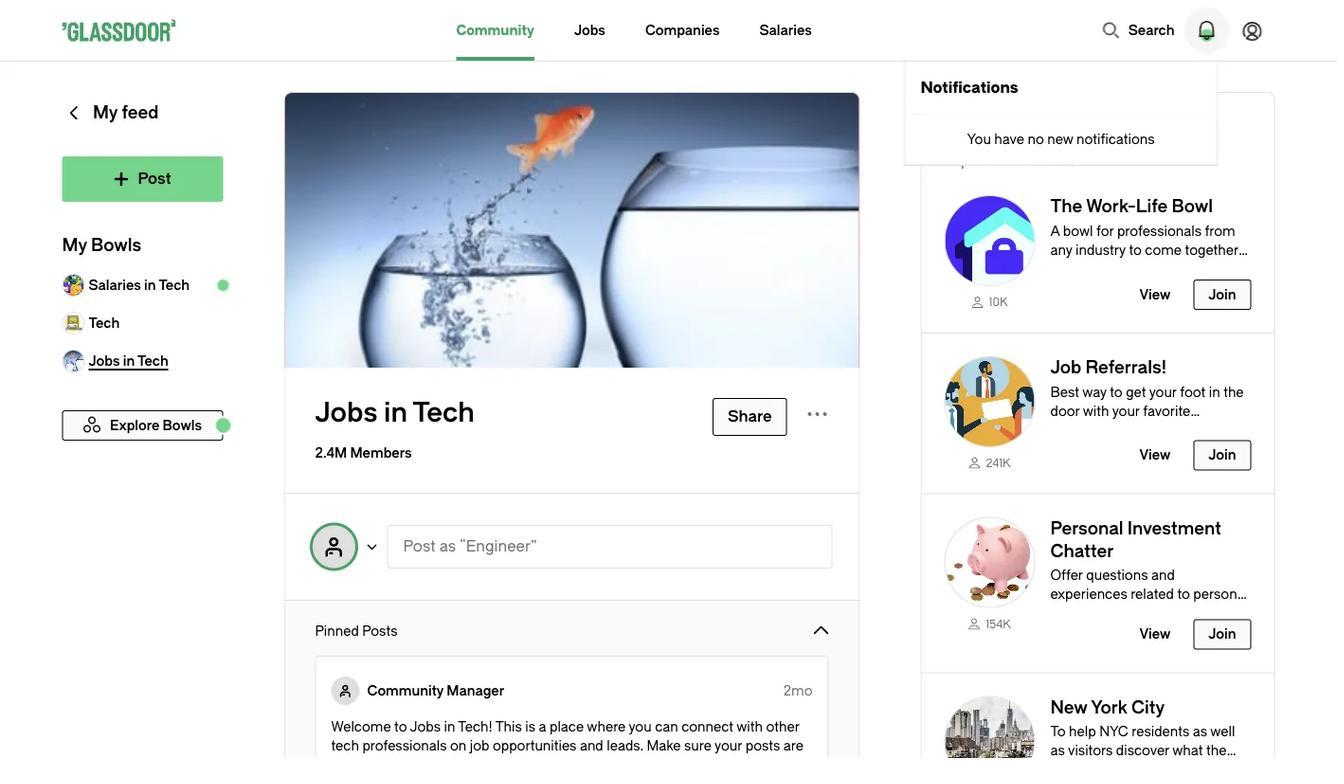 Task type: vqa. For each thing, say whether or not it's contained in the screenshot.
ANDY CHEN link
no



Task type: describe. For each thing, give the bounding box(es) containing it.
relevant
[[331, 757, 382, 760]]

notifications
[[1077, 131, 1155, 147]]

come
[[1146, 242, 1183, 258]]

make
[[647, 738, 681, 754]]

the inside welcome to jobs in tech! this is a place where you can connect with other tech professionals on job opportunities and leads. make sure your posts are relevant to the community, and be sure to provide details and context.
[[401, 757, 421, 760]]

all
[[997, 153, 1014, 169]]

referrals!
[[1086, 358, 1168, 378]]

154k link
[[945, 616, 1036, 632]]

welcome to jobs in tech! this is a place where you can connect with other tech professionals on job opportunities and leads. make sure your posts are relevant to the community, and be sure to provide details and context.
[[331, 719, 804, 760]]

post
[[403, 538, 436, 556]]

nyc
[[1100, 724, 1129, 740]]

and down where
[[580, 738, 604, 754]]

personal
[[1051, 519, 1124, 539]]

2.4m members
[[315, 445, 412, 461]]

this
[[496, 719, 522, 735]]

search
[[1129, 22, 1175, 38]]

help
[[1070, 724, 1097, 740]]

you have no new notifications
[[968, 131, 1155, 147]]

posts
[[362, 623, 398, 639]]

2 horizontal spatial as
[[1194, 724, 1208, 740]]

details
[[645, 757, 686, 760]]

241k
[[987, 457, 1011, 470]]

provide
[[595, 757, 642, 760]]

post as "engineer"
[[403, 538, 537, 556]]

tech
[[331, 738, 359, 754]]

0 vertical spatial you
[[1069, 116, 1110, 142]]

a
[[1051, 223, 1060, 239]]

any
[[1051, 242, 1073, 258]]

companies link
[[646, 0, 720, 61]]

investments
[[1128, 606, 1205, 622]]

personal investment chatter offer questions and experiences related to personal finance and investments
[[1051, 519, 1249, 622]]

feed
[[122, 103, 159, 123]]

1 horizontal spatial as
[[1051, 743, 1066, 759]]

and down connect
[[690, 757, 713, 760]]

happenings
[[1051, 280, 1125, 296]]

the work-life bowl a bowl for professionals from any industry to come together and discuss the day-to-day happenings of work-life.
[[1051, 197, 1239, 296]]

the
[[1051, 197, 1083, 217]]

well
[[1211, 724, 1236, 740]]

manager
[[447, 683, 505, 699]]

search button
[[1093, 11, 1185, 49]]

jobs for jobs
[[575, 22, 606, 38]]

post as "engineer" button
[[387, 525, 833, 569]]

bowl
[[1173, 197, 1214, 217]]

a
[[539, 719, 547, 735]]

together
[[1186, 242, 1239, 258]]

my bowls
[[62, 236, 141, 256]]

the inside the work-life bowl a bowl for professionals from any industry to come together and discuss the day-to-day happenings of work-life.
[[1129, 261, 1149, 277]]

to inside personal investment chatter offer questions and experiences related to personal finance and investments
[[1178, 587, 1191, 603]]

my feed link
[[62, 92, 223, 156]]

what
[[1173, 743, 1204, 759]]

bowls™
[[945, 116, 1029, 142]]

opportunities
[[493, 738, 577, 754]]

investment
[[1128, 519, 1222, 539]]

on
[[450, 738, 467, 754]]

"engineer"
[[460, 538, 537, 556]]

tech link
[[62, 304, 223, 342]]

job
[[1051, 358, 1082, 378]]

0 horizontal spatial bowls
[[91, 236, 141, 256]]

have
[[995, 131, 1025, 147]]

toogle identity image
[[311, 524, 357, 570]]

connect
[[682, 719, 734, 735]]

place
[[550, 719, 584, 735]]

discuss
[[1078, 261, 1126, 277]]

other
[[767, 719, 800, 735]]

image for bowl image for personal investment chatter
[[945, 517, 1036, 608]]

tech for jobs in tech
[[413, 397, 475, 429]]

visitors
[[1069, 743, 1114, 759]]

explore all bowls link
[[945, 150, 1275, 173]]

image for bowl image for job referrals!
[[945, 356, 1036, 447]]

bowls inside explore all bowls link
[[1017, 153, 1056, 169]]

no
[[1028, 131, 1045, 147]]

0 horizontal spatial sure
[[548, 757, 576, 760]]

and down "experiences"
[[1101, 606, 1125, 622]]

jobs link
[[575, 0, 606, 61]]

pinned
[[315, 623, 359, 639]]

chatter
[[1051, 541, 1114, 561]]

life
[[1137, 197, 1169, 217]]

community manager
[[367, 683, 505, 699]]

from
[[1206, 223, 1236, 239]]

to-
[[1181, 261, 1200, 277]]

to right relevant
[[385, 757, 398, 760]]

where
[[587, 719, 626, 735]]



Task type: locate. For each thing, give the bounding box(es) containing it.
0 horizontal spatial tech
[[89, 315, 120, 331]]

job
[[470, 738, 490, 754]]

2mo
[[784, 683, 813, 699]]

4 image for bowl image from the top
[[945, 696, 1036, 760]]

image for bowl image
[[945, 195, 1036, 286], [945, 356, 1036, 447], [945, 517, 1036, 608], [945, 696, 1036, 760]]

2 vertical spatial as
[[1051, 743, 1066, 759]]

day
[[1200, 261, 1222, 277]]

you
[[1069, 116, 1110, 142], [629, 719, 652, 735]]

2 horizontal spatial tech
[[413, 397, 475, 429]]

2 horizontal spatial in
[[444, 719, 456, 735]]

1 horizontal spatial you
[[1069, 116, 1110, 142]]

1 horizontal spatial the
[[1129, 261, 1149, 277]]

1 horizontal spatial professionals
[[1118, 223, 1202, 239]]

to right welcome in the left bottom of the page
[[395, 719, 407, 735]]

members
[[350, 445, 412, 461]]

1 vertical spatial community
[[367, 683, 444, 699]]

2.4m
[[315, 445, 347, 461]]

0 horizontal spatial as
[[440, 538, 456, 556]]

context.
[[716, 757, 768, 760]]

notifications
[[921, 79, 1019, 96]]

community for community
[[456, 22, 535, 38]]

1 horizontal spatial my
[[93, 103, 118, 123]]

industry
[[1076, 242, 1126, 258]]

0 vertical spatial my
[[93, 103, 118, 123]]

for inside the work-life bowl a bowl for professionals from any industry to come together and discuss the day-to-day happenings of work-life.
[[1097, 223, 1115, 239]]

1 vertical spatial professionals
[[363, 738, 447, 754]]

sure
[[685, 738, 712, 754], [548, 757, 576, 760]]

welcome
[[331, 719, 391, 735]]

jobs inside welcome to jobs in tech! this is a place where you can connect with other tech professionals on job opportunities and leads. make sure your posts are relevant to the community, and be sure to provide details and context.
[[410, 719, 441, 735]]

as up "what"
[[1194, 724, 1208, 740]]

salaries for salaries
[[760, 22, 812, 38]]

1 vertical spatial bowls
[[91, 236, 141, 256]]

1 vertical spatial as
[[1194, 724, 1208, 740]]

1 vertical spatial for
[[1097, 223, 1115, 239]]

can
[[655, 719, 679, 735]]

finance
[[1051, 606, 1098, 622]]

life.
[[1180, 280, 1203, 296]]

is
[[526, 719, 536, 735]]

residents
[[1132, 724, 1190, 740]]

154k
[[986, 618, 1012, 631]]

0 vertical spatial salaries
[[760, 22, 812, 38]]

jobs up 2.4m in the left of the page
[[315, 397, 378, 429]]

to left come
[[1130, 242, 1142, 258]]

0 horizontal spatial my
[[62, 236, 87, 256]]

in inside welcome to jobs in tech! this is a place where you can connect with other tech professionals on job opportunities and leads. make sure your posts are relevant to the community, and be sure to provide details and context.
[[444, 719, 456, 735]]

explore all bowls
[[945, 153, 1056, 169]]

0 vertical spatial professionals
[[1118, 223, 1202, 239]]

in up on
[[444, 719, 456, 735]]

bowl
[[1064, 223, 1094, 239]]

1 horizontal spatial for
[[1097, 223, 1115, 239]]

and inside the work-life bowl a bowl for professionals from any industry to come together and discuss the day-to-day happenings of work-life.
[[1051, 261, 1075, 277]]

1 horizontal spatial tech
[[159, 277, 190, 293]]

bowls™ for you
[[945, 116, 1110, 142]]

and up "related"
[[1152, 568, 1176, 584]]

companies
[[646, 22, 720, 38]]

image for bowl image up 10k link
[[945, 195, 1036, 286]]

tech!
[[458, 719, 493, 735]]

and down any
[[1051, 261, 1075, 277]]

work-
[[1144, 280, 1180, 296]]

bowls
[[1017, 153, 1056, 169], [91, 236, 141, 256]]

sure right be
[[548, 757, 576, 760]]

image for bowl image left "to" on the right
[[945, 696, 1036, 760]]

0 horizontal spatial community
[[367, 683, 444, 699]]

0 vertical spatial jobs
[[575, 22, 606, 38]]

work-
[[1087, 197, 1137, 217]]

image for bowl image up 154k link
[[945, 517, 1036, 608]]

0 horizontal spatial for
[[1034, 116, 1065, 142]]

professionals inside welcome to jobs in tech! this is a place where you can connect with other tech professionals on job opportunities and leads. make sure your posts are relevant to the community, and be sure to provide details and context.
[[363, 738, 447, 754]]

bowls up the 'salaries in tech'
[[91, 236, 141, 256]]

jobs for jobs in tech
[[315, 397, 378, 429]]

experiences
[[1051, 587, 1128, 603]]

0 horizontal spatial salaries
[[89, 277, 141, 293]]

0 vertical spatial for
[[1034, 116, 1065, 142]]

0 vertical spatial community
[[456, 22, 535, 38]]

0 vertical spatial bowls
[[1017, 153, 1056, 169]]

image for bowl image up 241k link
[[945, 356, 1036, 447]]

jobs left the companies
[[575, 22, 606, 38]]

1 vertical spatial my
[[62, 236, 87, 256]]

my for my bowls
[[62, 236, 87, 256]]

you up leads.
[[629, 719, 652, 735]]

your
[[715, 738, 743, 754]]

0 vertical spatial tech
[[159, 277, 190, 293]]

1 vertical spatial tech
[[89, 315, 120, 331]]

be
[[529, 757, 545, 760]]

professionals inside the work-life bowl a bowl for professionals from any industry to come together and discuss the day-to-day happenings of work-life.
[[1118, 223, 1202, 239]]

241k link
[[945, 455, 1036, 471]]

you inside welcome to jobs in tech! this is a place where you can connect with other tech professionals on job opportunities and leads. make sure your posts are relevant to the community, and be sure to provide details and context.
[[629, 719, 652, 735]]

of
[[1128, 280, 1141, 296]]

tech
[[159, 277, 190, 293], [89, 315, 120, 331], [413, 397, 475, 429]]

in
[[144, 277, 156, 293], [384, 397, 408, 429], [444, 719, 456, 735]]

discover
[[1117, 743, 1170, 759]]

professionals
[[1118, 223, 1202, 239], [363, 738, 447, 754]]

as right post
[[440, 538, 456, 556]]

to inside the work-life bowl a bowl for professionals from any industry to come together and discuss the day-to-day happenings of work-life.
[[1130, 242, 1142, 258]]

1 horizontal spatial salaries
[[760, 22, 812, 38]]

the left community,
[[401, 757, 421, 760]]

jobs in tech
[[315, 397, 475, 429]]

2 image for bowl image from the top
[[945, 356, 1036, 447]]

professionals down welcome in the left bottom of the page
[[363, 738, 447, 754]]

0 vertical spatial the
[[1129, 261, 1149, 277]]

0 horizontal spatial jobs
[[315, 397, 378, 429]]

to up investments
[[1178, 587, 1191, 603]]

new
[[1048, 131, 1074, 147]]

1 vertical spatial the
[[401, 757, 421, 760]]

york
[[1092, 698, 1128, 718]]

1 vertical spatial jobs
[[315, 397, 378, 429]]

day-
[[1153, 261, 1181, 277]]

the up of
[[1129, 261, 1149, 277]]

0 vertical spatial sure
[[685, 738, 712, 754]]

1 horizontal spatial in
[[384, 397, 408, 429]]

1 vertical spatial you
[[629, 719, 652, 735]]

0 vertical spatial in
[[144, 277, 156, 293]]

you
[[968, 131, 992, 147]]

professionals up come
[[1118, 223, 1202, 239]]

offer
[[1051, 568, 1084, 584]]

in up "members"
[[384, 397, 408, 429]]

image for bowl image for the work-life bowl
[[945, 195, 1036, 286]]

new york city to help nyc residents as well as visitors discover what th
[[1051, 698, 1250, 760]]

community for community manager
[[367, 683, 444, 699]]

salaries for salaries in tech
[[89, 277, 141, 293]]

my
[[93, 103, 118, 123], [62, 236, 87, 256]]

0 horizontal spatial professionals
[[363, 738, 447, 754]]

city
[[1132, 698, 1165, 718]]

2 horizontal spatial jobs
[[575, 22, 606, 38]]

with
[[737, 719, 763, 735]]

you up explore all bowls link
[[1069, 116, 1110, 142]]

in up tech link
[[144, 277, 156, 293]]

3 image for bowl image from the top
[[945, 517, 1036, 608]]

1 horizontal spatial community
[[456, 22, 535, 38]]

in for jobs
[[384, 397, 408, 429]]

to
[[1051, 724, 1066, 740]]

to left provide
[[579, 757, 592, 760]]

and left be
[[502, 757, 526, 760]]

related
[[1131, 587, 1175, 603]]

tech for salaries in tech
[[159, 277, 190, 293]]

jobs down community manager
[[410, 719, 441, 735]]

community
[[456, 22, 535, 38], [367, 683, 444, 699]]

jobs
[[575, 22, 606, 38], [315, 397, 378, 429], [410, 719, 441, 735]]

personal
[[1194, 587, 1249, 603]]

0 horizontal spatial you
[[629, 719, 652, 735]]

for right have
[[1034, 116, 1065, 142]]

1 horizontal spatial bowls
[[1017, 153, 1056, 169]]

2 vertical spatial jobs
[[410, 719, 441, 735]]

my feed
[[93, 103, 159, 123]]

my for my feed
[[93, 103, 118, 123]]

10k link
[[945, 294, 1036, 310]]

salaries in tech link
[[62, 266, 223, 304]]

for up industry
[[1097, 223, 1115, 239]]

10k
[[990, 296, 1008, 309]]

for
[[1034, 116, 1065, 142], [1097, 223, 1115, 239]]

explore
[[945, 153, 994, 169]]

as down "to" on the right
[[1051, 743, 1066, 759]]

sure down connect
[[685, 738, 712, 754]]

0 horizontal spatial in
[[144, 277, 156, 293]]

community link
[[456, 0, 535, 61]]

community,
[[425, 757, 499, 760]]

salaries
[[760, 22, 812, 38], [89, 277, 141, 293]]

1 vertical spatial in
[[384, 397, 408, 429]]

to
[[1130, 242, 1142, 258], [1178, 587, 1191, 603], [395, 719, 407, 735], [385, 757, 398, 760], [579, 757, 592, 760]]

toogle identity image
[[331, 677, 360, 705]]

community left jobs link
[[456, 22, 535, 38]]

posts
[[746, 738, 781, 754]]

my left the feed
[[93, 103, 118, 123]]

1 vertical spatial sure
[[548, 757, 576, 760]]

new
[[1051, 698, 1088, 718]]

job referrals!
[[1051, 358, 1168, 378]]

2 vertical spatial in
[[444, 719, 456, 735]]

1 horizontal spatial sure
[[685, 738, 712, 754]]

1 horizontal spatial jobs
[[410, 719, 441, 735]]

1 vertical spatial salaries
[[89, 277, 141, 293]]

as inside button
[[440, 538, 456, 556]]

community up welcome in the left bottom of the page
[[367, 683, 444, 699]]

bowls down no
[[1017, 153, 1056, 169]]

2 vertical spatial tech
[[413, 397, 475, 429]]

0 vertical spatial as
[[440, 538, 456, 556]]

in for salaries
[[144, 277, 156, 293]]

my up salaries in tech link
[[62, 236, 87, 256]]

1 image for bowl image from the top
[[945, 195, 1036, 286]]

0 horizontal spatial the
[[401, 757, 421, 760]]



